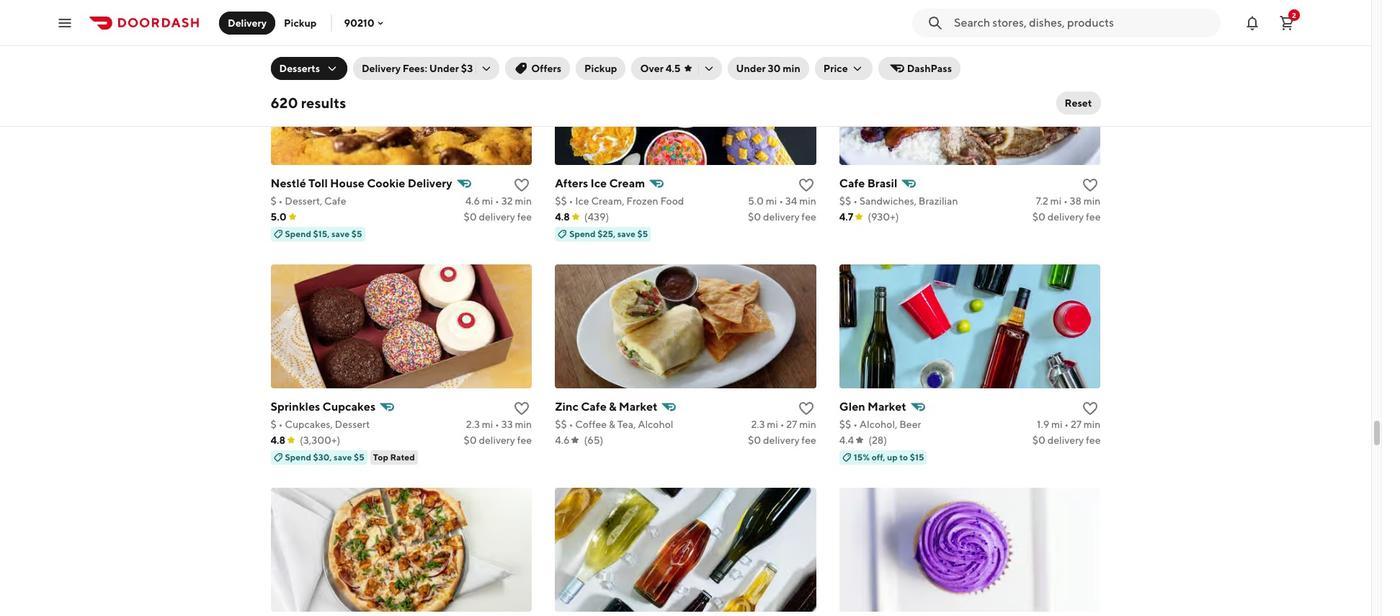 Task type: describe. For each thing, give the bounding box(es) containing it.
15%
[[854, 452, 870, 462]]

30
[[768, 63, 781, 74]]

afters
[[555, 176, 588, 190]]

top
[[373, 452, 388, 462]]

1 vertical spatial &
[[609, 418, 615, 430]]

$$ • alcohol, beer
[[839, 418, 921, 430]]

1 under from the left
[[429, 63, 459, 74]]

$$ • sandwiches, brazilian
[[839, 195, 958, 207]]

save right $30, on the bottom of page
[[334, 452, 352, 462]]

delivery for delivery
[[228, 17, 267, 28]]

(3,300+)
[[300, 434, 340, 446]]

sandwiches,
[[860, 195, 917, 207]]

price
[[824, 63, 848, 74]]

pickup for pickup button to the top
[[284, 17, 317, 28]]

fees:
[[403, 63, 427, 74]]

glen market
[[839, 400, 906, 413]]

$ • dessert, cafe
[[271, 195, 346, 207]]

over
[[640, 63, 664, 74]]

mi for zinc cafe & market
[[767, 418, 778, 430]]

dashpass
[[907, 63, 952, 74]]

delivery for cafe brasil
[[1048, 211, 1084, 222]]

sprinkles cupcakes
[[271, 400, 376, 413]]

results
[[301, 94, 346, 111]]

Store search: begin typing to search for stores available on DoorDash text field
[[954, 15, 1212, 31]]

(28)
[[869, 434, 887, 446]]

spend left $30, on the bottom of page
[[285, 452, 311, 462]]

$5 for house
[[352, 228, 362, 239]]

click to add this store to your saved list image for afters ice cream
[[798, 176, 815, 194]]

offers
[[531, 63, 561, 74]]

$$ for glen
[[839, 418, 851, 430]]

$​0 for glen market
[[1033, 434, 1046, 446]]

delivery for delivery fees: under $3
[[362, 63, 401, 74]]

32
[[501, 195, 513, 207]]

fee for cafe brasil
[[1086, 211, 1101, 222]]

price button
[[815, 57, 872, 80]]

0 vertical spatial cafe
[[839, 176, 865, 190]]

dessert
[[335, 418, 370, 430]]

spend $30, save $5
[[285, 452, 364, 462]]

4.5
[[666, 63, 681, 74]]

4.8 for afters ice cream
[[555, 211, 570, 222]]

7.2
[[1036, 195, 1048, 207]]

2.3 for sprinkles cupcakes
[[466, 418, 480, 430]]

alcohol,
[[860, 418, 898, 430]]

1 horizontal spatial ice
[[591, 176, 607, 190]]

620
[[271, 94, 298, 111]]

2 vertical spatial delivery
[[408, 176, 452, 190]]

frozen
[[627, 195, 658, 207]]

desserts button
[[271, 57, 347, 80]]

$$ for zinc
[[555, 418, 567, 430]]

click to add this store to your saved list image for cafe brasil
[[1082, 176, 1099, 194]]

afters ice cream
[[555, 176, 645, 190]]

min for glen market
[[1084, 418, 1101, 430]]

coffee
[[575, 418, 607, 430]]

$​0 for cafe brasil
[[1033, 211, 1046, 222]]

fee for nestlé toll house cookie delivery
[[517, 211, 532, 222]]

$5 left top
[[354, 452, 364, 462]]

4.6 mi • 32 min
[[465, 195, 532, 207]]

1 vertical spatial ice
[[575, 195, 589, 207]]

27 for glen market
[[1071, 418, 1082, 430]]

delivery button
[[219, 11, 275, 34]]

min for sprinkles cupcakes
[[515, 418, 532, 430]]

click to add this store to your saved list image for zinc cafe & market
[[798, 400, 815, 417]]

mi for nestlé toll house cookie delivery
[[482, 195, 493, 207]]

under 30 min
[[736, 63, 801, 74]]

click to add this store to your saved list image for nestlé toll house cookie delivery
[[513, 176, 531, 194]]

mi for cafe brasil
[[1050, 195, 1062, 207]]

(65)
[[584, 434, 603, 446]]

4.7
[[839, 211, 854, 222]]

up
[[887, 452, 898, 462]]

1 horizontal spatial cafe
[[581, 400, 607, 413]]

sprinkles
[[271, 400, 320, 413]]

min inside button
[[783, 63, 801, 74]]

$30,
[[313, 452, 332, 462]]

15% off, up to $15
[[854, 452, 924, 462]]

cupcakes
[[323, 400, 376, 413]]

spend $15, save $5
[[285, 228, 362, 239]]

$​0 delivery fee for sprinkles cupcakes
[[464, 434, 532, 446]]

4.4
[[839, 434, 854, 446]]

dessert,
[[285, 195, 322, 207]]

spend $25, save $5
[[569, 228, 648, 239]]

desserts
[[279, 63, 320, 74]]

cream
[[609, 176, 645, 190]]

min for nestlé toll house cookie delivery
[[515, 195, 532, 207]]

3 items, open order cart image
[[1278, 14, 1296, 31]]

$​0 delivery fee for cafe brasil
[[1033, 211, 1101, 222]]

beer
[[900, 418, 921, 430]]

4.8 for sprinkles cupcakes
[[271, 434, 285, 446]]

4.6 for 4.6
[[555, 434, 570, 446]]

click to add this store to your saved list image for sprinkles cupcakes
[[513, 400, 531, 417]]

cupcakes,
[[285, 418, 333, 430]]

$$ for cafe
[[839, 195, 851, 207]]

(439)
[[584, 211, 609, 222]]

$​0 delivery fee for zinc cafe & market
[[748, 434, 816, 446]]

38
[[1070, 195, 1082, 207]]

over 4.5
[[640, 63, 681, 74]]

90210 button
[[344, 17, 386, 28]]

min for zinc cafe & market
[[799, 418, 816, 430]]

spend for nestlé
[[285, 228, 311, 239]]

90210
[[344, 17, 374, 28]]

alcohol
[[638, 418, 673, 430]]

0 vertical spatial pickup button
[[275, 11, 325, 34]]

brasil
[[867, 176, 898, 190]]

off,
[[872, 452, 885, 462]]

$25,
[[598, 228, 616, 239]]

zinc cafe & market
[[555, 400, 658, 413]]

1.9 mi • 27 min
[[1037, 418, 1101, 430]]

5.0 mi • 34 min
[[748, 195, 816, 207]]

(930+)
[[868, 211, 899, 222]]

$​0 for afters ice cream
[[748, 211, 761, 222]]

cookie
[[367, 176, 405, 190]]

under inside button
[[736, 63, 766, 74]]

house
[[330, 176, 365, 190]]



Task type: locate. For each thing, give the bounding box(es) containing it.
mi for glen market
[[1051, 418, 1063, 430]]

&
[[609, 400, 617, 413], [609, 418, 615, 430]]

0 vertical spatial ice
[[591, 176, 607, 190]]

$$ up 4.4
[[839, 418, 851, 430]]

delivery down '2.3 mi • 27 min'
[[763, 434, 800, 446]]

$​0 delivery fee down 4.6 mi • 32 min at left
[[464, 211, 532, 222]]

fee down 4.6 mi • 32 min at left
[[517, 211, 532, 222]]

$​0 delivery fee down 2.3 mi • 33 min
[[464, 434, 532, 446]]

click to add this store to your saved list image up 2.3 mi • 33 min
[[513, 400, 531, 417]]

cafe up coffee
[[581, 400, 607, 413]]

market up tea,
[[619, 400, 658, 413]]

0 vertical spatial $
[[271, 195, 277, 207]]

$​0 delivery fee for glen market
[[1033, 434, 1101, 446]]

delivery for afters ice cream
[[763, 211, 800, 222]]

cafe left brasil
[[839, 176, 865, 190]]

mi
[[482, 195, 493, 207], [766, 195, 777, 207], [1050, 195, 1062, 207], [482, 418, 493, 430], [767, 418, 778, 430], [1051, 418, 1063, 430]]

1 horizontal spatial pickup button
[[576, 57, 626, 80]]

nestlé toll house cookie delivery
[[271, 176, 452, 190]]

$​0 delivery fee down "1.9 mi • 27 min"
[[1033, 434, 1101, 446]]

click to add this store to your saved list image up "1.9 mi • 27 min"
[[1082, 400, 1099, 417]]

$3
[[461, 63, 473, 74]]

pickup
[[284, 17, 317, 28], [585, 63, 617, 74]]

ice up cream, at the left top of page
[[591, 176, 607, 190]]

food
[[660, 195, 684, 207]]

2 market from the left
[[868, 400, 906, 413]]

save right $25,
[[617, 228, 636, 239]]

0 horizontal spatial ice
[[575, 195, 589, 207]]

1 horizontal spatial 2.3
[[751, 418, 765, 430]]

$​0 for zinc cafe & market
[[748, 434, 761, 446]]

mi for sprinkles cupcakes
[[482, 418, 493, 430]]

$ down nestlé
[[271, 195, 277, 207]]

click to add this store to your saved list image for glen market
[[1082, 400, 1099, 417]]

0 horizontal spatial 2.3
[[466, 418, 480, 430]]

pickup up 'desserts'
[[284, 17, 317, 28]]

fee for afters ice cream
[[802, 211, 816, 222]]

0 horizontal spatial 4.6
[[465, 195, 480, 207]]

1 horizontal spatial 27
[[1071, 418, 1082, 430]]

1 market from the left
[[619, 400, 658, 413]]

34
[[785, 195, 797, 207]]

1 vertical spatial pickup button
[[576, 57, 626, 80]]

click to add this store to your saved list image up 7.2 mi • 38 min
[[1082, 176, 1099, 194]]

4.8 down 'cupcakes,'
[[271, 434, 285, 446]]

delivery for nestlé toll house cookie delivery
[[479, 211, 515, 222]]

market up $$ • alcohol, beer on the bottom right of page
[[868, 400, 906, 413]]

2.3
[[466, 418, 480, 430], [751, 418, 765, 430]]

0 vertical spatial 5.0
[[748, 195, 764, 207]]

& left tea,
[[609, 418, 615, 430]]

under left $3
[[429, 63, 459, 74]]

2 horizontal spatial cafe
[[839, 176, 865, 190]]

under left 30 on the top of page
[[736, 63, 766, 74]]

2.3 mi • 33 min
[[466, 418, 532, 430]]

cafe brasil
[[839, 176, 898, 190]]

1 horizontal spatial pickup
[[585, 63, 617, 74]]

nestlé
[[271, 176, 306, 190]]

click to add this store to your saved list image
[[1082, 176, 1099, 194], [513, 400, 531, 417], [1082, 400, 1099, 417]]

ice
[[591, 176, 607, 190], [575, 195, 589, 207]]

pickup for bottom pickup button
[[585, 63, 617, 74]]

$$ • ice cream, frozen food
[[555, 195, 684, 207]]

1 horizontal spatial 5.0
[[748, 195, 764, 207]]

offers button
[[505, 57, 570, 80]]

mi for afters ice cream
[[766, 195, 777, 207]]

delivery fees: under $3
[[362, 63, 473, 74]]

1 2.3 from the left
[[466, 418, 480, 430]]

$​0 for nestlé toll house cookie delivery
[[464, 211, 477, 222]]

2 $ from the top
[[271, 418, 277, 430]]

1 $ from the top
[[271, 195, 277, 207]]

delivery for zinc cafe & market
[[763, 434, 800, 446]]

$​0 delivery fee
[[464, 211, 532, 222], [748, 211, 816, 222], [1033, 211, 1101, 222], [464, 434, 532, 446], [748, 434, 816, 446], [1033, 434, 1101, 446]]

$​0 down 4.6 mi • 32 min at left
[[464, 211, 477, 222]]

open menu image
[[56, 14, 74, 31]]

min for afters ice cream
[[799, 195, 816, 207]]

$$ • coffee & tea, alcohol
[[555, 418, 673, 430]]

$ • cupcakes, dessert
[[271, 418, 370, 430]]

4.6
[[465, 195, 480, 207], [555, 434, 570, 446]]

click to add this store to your saved list image
[[513, 176, 531, 194], [798, 176, 815, 194], [798, 400, 815, 417]]

pickup button up 'desserts'
[[275, 11, 325, 34]]

delivery
[[479, 211, 515, 222], [763, 211, 800, 222], [1048, 211, 1084, 222], [479, 434, 515, 446], [763, 434, 800, 446], [1048, 434, 1084, 446]]

2 horizontal spatial delivery
[[408, 176, 452, 190]]

620 results
[[271, 94, 346, 111]]

0 horizontal spatial 27
[[787, 418, 797, 430]]

fee down 5.0 mi • 34 min
[[802, 211, 816, 222]]

save for cream
[[617, 228, 636, 239]]

27 for zinc cafe & market
[[787, 418, 797, 430]]

0 horizontal spatial market
[[619, 400, 658, 413]]

$$ for afters
[[555, 195, 567, 207]]

$15
[[910, 452, 924, 462]]

save
[[331, 228, 350, 239], [617, 228, 636, 239], [334, 452, 352, 462]]

$$ up 4.7
[[839, 195, 851, 207]]

dashpass button
[[878, 57, 961, 80]]

delivery for sprinkles cupcakes
[[479, 434, 515, 446]]

click to add this store to your saved list image up 4.6 mi • 32 min at left
[[513, 176, 531, 194]]

under 30 min button
[[728, 57, 809, 80]]

spend for afters
[[569, 228, 596, 239]]

$5
[[352, 228, 362, 239], [638, 228, 648, 239], [354, 452, 364, 462]]

cafe down house
[[324, 195, 346, 207]]

2.3 for zinc cafe & market
[[751, 418, 765, 430]]

$5 right $15,
[[352, 228, 362, 239]]

fee down "1.9 mi • 27 min"
[[1086, 434, 1101, 446]]

1 horizontal spatial 4.6
[[555, 434, 570, 446]]

$15,
[[313, 228, 330, 239]]

5.0 for 5.0
[[271, 211, 287, 222]]

fee for glen market
[[1086, 434, 1101, 446]]

0 vertical spatial 4.8
[[555, 211, 570, 222]]

0 vertical spatial delivery
[[228, 17, 267, 28]]

4.8
[[555, 211, 570, 222], [271, 434, 285, 446]]

ice down afters
[[575, 195, 589, 207]]

4.6 left '32'
[[465, 195, 480, 207]]

$​0 delivery fee down 7.2 mi • 38 min
[[1033, 211, 1101, 222]]

0 horizontal spatial under
[[429, 63, 459, 74]]

min for cafe brasil
[[1084, 195, 1101, 207]]

to
[[900, 452, 908, 462]]

fee for sprinkles cupcakes
[[517, 434, 532, 446]]

reset button
[[1056, 92, 1101, 115]]

1 vertical spatial $
[[271, 418, 277, 430]]

click to add this store to your saved list image up 5.0 mi • 34 min
[[798, 176, 815, 194]]

4.8 left the (439)
[[555, 211, 570, 222]]

pickup left over
[[585, 63, 617, 74]]

0 horizontal spatial pickup
[[284, 17, 317, 28]]

$ down sprinkles at the bottom left of the page
[[271, 418, 277, 430]]

$​0 delivery fee for afters ice cream
[[748, 211, 816, 222]]

$​0 for sprinkles cupcakes
[[464, 434, 477, 446]]

$​0 delivery fee for nestlé toll house cookie delivery
[[464, 211, 532, 222]]

spend left $15,
[[285, 228, 311, 239]]

under
[[429, 63, 459, 74], [736, 63, 766, 74]]

0 vertical spatial 4.6
[[465, 195, 480, 207]]

& up $$ • coffee & tea, alcohol
[[609, 400, 617, 413]]

1 horizontal spatial 4.8
[[555, 211, 570, 222]]

over 4.5 button
[[632, 57, 722, 80]]

rated
[[390, 452, 415, 462]]

$ for nestlé
[[271, 195, 277, 207]]

fee down 2.3 mi • 33 min
[[517, 434, 532, 446]]

$​0 down '2.3 mi • 27 min'
[[748, 434, 761, 446]]

4.6 for 4.6 mi • 32 min
[[465, 195, 480, 207]]

2 2.3 from the left
[[751, 418, 765, 430]]

2 button
[[1273, 8, 1302, 37]]

33
[[501, 418, 513, 430]]

0 horizontal spatial cafe
[[324, 195, 346, 207]]

brazilian
[[919, 195, 958, 207]]

delivery down 5.0 mi • 34 min
[[763, 211, 800, 222]]

1 vertical spatial pickup
[[585, 63, 617, 74]]

2
[[1292, 10, 1296, 19]]

notification bell image
[[1244, 14, 1261, 31]]

$​0
[[464, 211, 477, 222], [748, 211, 761, 222], [1033, 211, 1046, 222], [464, 434, 477, 446], [748, 434, 761, 446], [1033, 434, 1046, 446]]

0 horizontal spatial 4.8
[[271, 434, 285, 446]]

delivery inside button
[[228, 17, 267, 28]]

1 vertical spatial 4.6
[[555, 434, 570, 446]]

click to add this store to your saved list image up '2.3 mi • 27 min'
[[798, 400, 815, 417]]

delivery down 2.3 mi • 33 min
[[479, 434, 515, 446]]

pickup button left over
[[576, 57, 626, 80]]

market
[[619, 400, 658, 413], [868, 400, 906, 413]]

$$ down afters
[[555, 195, 567, 207]]

1 horizontal spatial under
[[736, 63, 766, 74]]

delivery down "1.9 mi • 27 min"
[[1048, 434, 1084, 446]]

$ for sprinkles
[[271, 418, 277, 430]]

save right $15,
[[331, 228, 350, 239]]

fee down 7.2 mi • 38 min
[[1086, 211, 1101, 222]]

7.2 mi • 38 min
[[1036, 195, 1101, 207]]

2 27 from the left
[[1071, 418, 1082, 430]]

0 horizontal spatial delivery
[[228, 17, 267, 28]]

2 under from the left
[[736, 63, 766, 74]]

1 horizontal spatial market
[[868, 400, 906, 413]]

2 vertical spatial cafe
[[581, 400, 607, 413]]

2.3 mi • 27 min
[[751, 418, 816, 430]]

fee for zinc cafe & market
[[802, 434, 816, 446]]

$​0 down 7.2
[[1033, 211, 1046, 222]]

5.0 left 34
[[748, 195, 764, 207]]

min
[[783, 63, 801, 74], [515, 195, 532, 207], [799, 195, 816, 207], [1084, 195, 1101, 207], [515, 418, 532, 430], [799, 418, 816, 430], [1084, 418, 1101, 430]]

cream,
[[591, 195, 625, 207]]

save for house
[[331, 228, 350, 239]]

delivery down 4.6 mi • 32 min at left
[[479, 211, 515, 222]]

glen
[[839, 400, 865, 413]]

$​0 down 1.9
[[1033, 434, 1046, 446]]

delivery down 7.2 mi • 38 min
[[1048, 211, 1084, 222]]

tea,
[[617, 418, 636, 430]]

spend down the (439)
[[569, 228, 596, 239]]

zinc
[[555, 400, 579, 413]]

$​0 down 2.3 mi • 33 min
[[464, 434, 477, 446]]

toll
[[308, 176, 328, 190]]

1 vertical spatial cafe
[[324, 195, 346, 207]]

$$ down zinc
[[555, 418, 567, 430]]

$5 down frozen
[[638, 228, 648, 239]]

$5 for cream
[[638, 228, 648, 239]]

delivery for glen market
[[1048, 434, 1084, 446]]

top rated
[[373, 452, 415, 462]]

fee down '2.3 mi • 27 min'
[[802, 434, 816, 446]]

0 vertical spatial &
[[609, 400, 617, 413]]

1 vertical spatial 5.0
[[271, 211, 287, 222]]

$​0 delivery fee down '2.3 mi • 27 min'
[[748, 434, 816, 446]]

5.0 down dessert,
[[271, 211, 287, 222]]

$​0 down 5.0 mi • 34 min
[[748, 211, 761, 222]]

1 27 from the left
[[787, 418, 797, 430]]

1 vertical spatial 4.8
[[271, 434, 285, 446]]

fee
[[517, 211, 532, 222], [802, 211, 816, 222], [1086, 211, 1101, 222], [517, 434, 532, 446], [802, 434, 816, 446], [1086, 434, 1101, 446]]

5.0 for 5.0 mi • 34 min
[[748, 195, 764, 207]]

1 horizontal spatial delivery
[[362, 63, 401, 74]]

0 horizontal spatial 5.0
[[271, 211, 287, 222]]

5.0
[[748, 195, 764, 207], [271, 211, 287, 222]]

1 vertical spatial delivery
[[362, 63, 401, 74]]

1.9
[[1037, 418, 1049, 430]]

reset
[[1065, 97, 1092, 109]]

0 horizontal spatial pickup button
[[275, 11, 325, 34]]

spend
[[285, 228, 311, 239], [569, 228, 596, 239], [285, 452, 311, 462]]

$​0 delivery fee down 5.0 mi • 34 min
[[748, 211, 816, 222]]

4.6 left (65)
[[555, 434, 570, 446]]

0 vertical spatial pickup
[[284, 17, 317, 28]]



Task type: vqa. For each thing, say whether or not it's contained in the screenshot.
4.8 associated with Afters Ice Cream
yes



